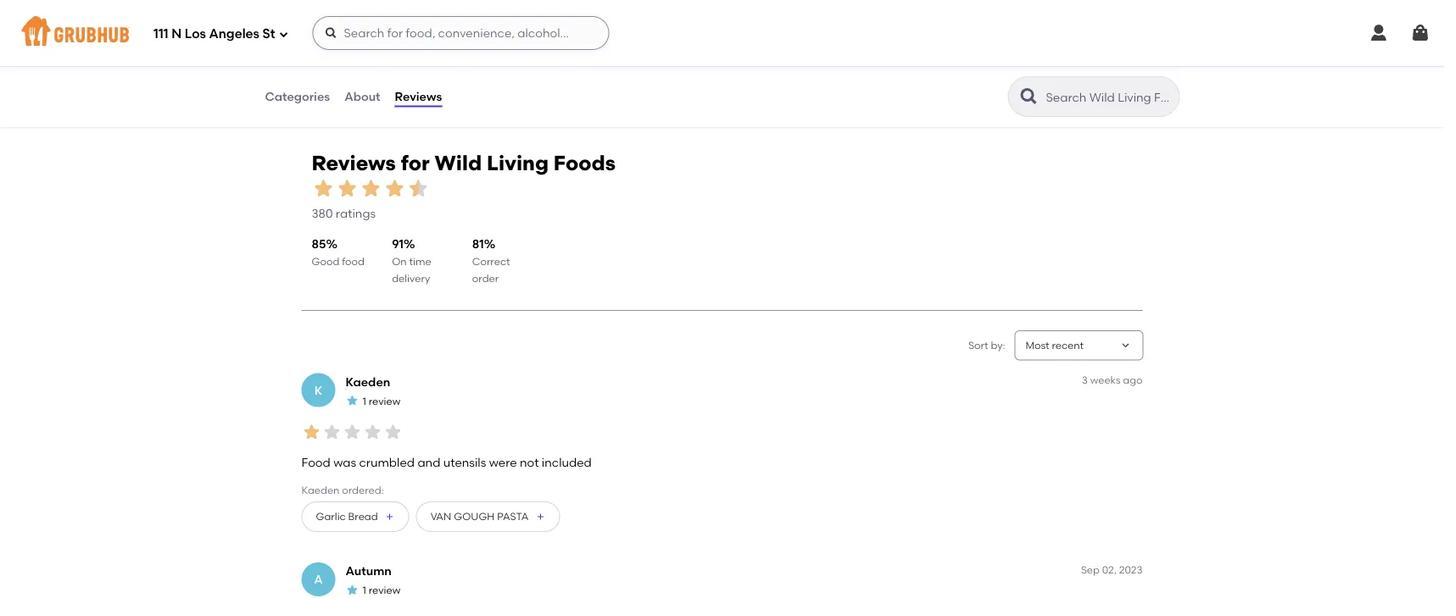 Task type: locate. For each thing, give the bounding box(es) containing it.
1 plus icon image from the left
[[385, 513, 395, 523]]

2023
[[1119, 565, 1143, 577]]

weeks
[[1090, 375, 1121, 387]]

1 horizontal spatial mi
[[613, 21, 626, 33]]

review down autumn on the left of page
[[369, 585, 401, 598]]

st
[[263, 26, 275, 42]]

2 mi from the left
[[613, 21, 626, 33]]

plus icon image right bread
[[385, 513, 395, 523]]

living
[[487, 151, 549, 176]]

bread
[[348, 512, 378, 524]]

garlic
[[316, 512, 346, 524]]

2 1 review from the top
[[363, 585, 401, 598]]

02,
[[1102, 565, 1117, 577]]

garlic bread button
[[302, 503, 409, 533]]

0 vertical spatial reviews
[[395, 89, 442, 104]]

2 1 from the top
[[363, 585, 366, 598]]

kaeden down food
[[302, 485, 340, 497]]

n
[[172, 26, 182, 42]]

ratings right 1649 at the left of the page
[[509, 25, 549, 39]]

plus icon image inside van gough pasta button
[[535, 513, 546, 523]]

1 1 from the top
[[363, 396, 366, 408]]

1 review from the top
[[369, 396, 401, 408]]

mi right 1.20
[[613, 21, 626, 33]]

min
[[321, 6, 340, 19]]

1 review
[[363, 396, 401, 408], [363, 585, 401, 598]]

ago
[[1123, 375, 1143, 387]]

kaeden
[[346, 375, 390, 390], [302, 485, 340, 497]]

2 review from the top
[[369, 585, 401, 598]]

1 mi from the left
[[308, 21, 321, 33]]

2 plus icon image from the left
[[535, 513, 546, 523]]

ratings
[[509, 25, 549, 39], [336, 207, 376, 221]]

81 correct order
[[472, 237, 510, 285]]

ratings for 1649 ratings
[[509, 25, 549, 39]]

1
[[363, 396, 366, 408], [363, 585, 366, 598]]

1649
[[482, 25, 507, 39]]

utensils
[[443, 456, 486, 470]]

1 review down autumn on the left of page
[[363, 585, 401, 598]]

and
[[418, 456, 440, 470]]

5–15 1.20 mi
[[592, 6, 626, 33]]

kaeden right k
[[346, 375, 390, 390]]

1 down autumn on the left of page
[[363, 585, 366, 598]]

1 horizontal spatial kaeden
[[346, 375, 390, 390]]

plus icon image
[[385, 513, 395, 523], [535, 513, 546, 523]]

111
[[154, 26, 168, 42]]

0 vertical spatial kaeden
[[346, 375, 390, 390]]

plus icon image right the pasta
[[535, 513, 546, 523]]

not
[[520, 456, 539, 470]]

search icon image
[[1019, 87, 1039, 107]]

1 vertical spatial 1 review
[[363, 585, 401, 598]]

mi
[[308, 21, 321, 33], [613, 21, 626, 33]]

1 review up crumbled
[[363, 396, 401, 408]]

85 good food
[[312, 237, 365, 268]]

about button
[[344, 66, 381, 127]]

1 horizontal spatial plus icon image
[[535, 513, 546, 523]]

0 horizontal spatial ratings
[[336, 207, 376, 221]]

included
[[542, 456, 592, 470]]

0 horizontal spatial mi
[[308, 21, 321, 33]]

reviews right about
[[395, 89, 442, 104]]

1 right k
[[363, 396, 366, 408]]

mi inside 5–15 1.20 mi
[[613, 21, 626, 33]]

2 horizontal spatial svg image
[[1411, 23, 1431, 43]]

k
[[314, 384, 323, 398]]

20–30 min 1.01 mi
[[289, 6, 340, 33]]

0 vertical spatial 1 review
[[363, 396, 401, 408]]

crumbled
[[359, 456, 415, 470]]

was
[[333, 456, 356, 470]]

91
[[392, 237, 404, 251]]

reviews
[[395, 89, 442, 104], [312, 151, 396, 176]]

pasta
[[497, 512, 529, 524]]

0 vertical spatial ratings
[[509, 25, 549, 39]]

0 horizontal spatial plus icon image
[[385, 513, 395, 523]]

plus icon image inside garlic bread button
[[385, 513, 395, 523]]

3
[[1082, 375, 1088, 387]]

reviews for reviews
[[395, 89, 442, 104]]

1 1 review from the top
[[363, 396, 401, 408]]

5–15
[[592, 6, 613, 19]]

20–30
[[289, 6, 319, 19]]

star icon image
[[482, 6, 495, 19], [495, 6, 509, 19], [509, 6, 522, 19], [522, 6, 536, 19], [536, 6, 549, 19], [312, 177, 335, 201], [335, 177, 359, 201], [359, 177, 383, 201], [383, 177, 407, 201], [407, 177, 430, 201], [407, 177, 430, 201], [346, 395, 359, 408], [302, 423, 322, 443], [322, 423, 342, 443], [342, 423, 363, 443], [363, 423, 383, 443], [383, 423, 403, 443], [346, 584, 359, 598]]

time
[[409, 256, 431, 268]]

1 vertical spatial 1
[[363, 585, 366, 598]]

ordered:
[[342, 485, 384, 497]]

3 weeks ago
[[1082, 375, 1143, 387]]

food
[[302, 456, 331, 470]]

0 vertical spatial review
[[369, 396, 401, 408]]

Search Wild Living Foods search field
[[1045, 89, 1174, 105]]

review up crumbled
[[369, 396, 401, 408]]

1 horizontal spatial svg image
[[1369, 23, 1389, 43]]

reviews up 380 ratings
[[312, 151, 396, 176]]

van gough pasta
[[431, 512, 529, 524]]

0 horizontal spatial kaeden
[[302, 485, 340, 497]]

foods
[[554, 151, 616, 176]]

ratings right 380
[[336, 207, 376, 221]]

1 vertical spatial kaeden
[[302, 485, 340, 497]]

most recent
[[1026, 340, 1084, 352]]

reviews inside 'button'
[[395, 89, 442, 104]]

main navigation navigation
[[0, 0, 1444, 66]]

mi right 1.01
[[308, 21, 321, 33]]

1 vertical spatial review
[[369, 585, 401, 598]]

van gough pasta button
[[416, 503, 560, 533]]

about
[[344, 89, 380, 104]]

sort
[[969, 340, 989, 352]]

Search for food, convenience, alcohol... search field
[[313, 16, 609, 50]]

delivery
[[392, 273, 430, 285]]

1 vertical spatial ratings
[[336, 207, 376, 221]]

categories button
[[264, 66, 331, 127]]

1 vertical spatial reviews
[[312, 151, 396, 176]]

categories
[[265, 89, 330, 104]]

review
[[369, 396, 401, 408], [369, 585, 401, 598]]

0 vertical spatial 1
[[363, 396, 366, 408]]

svg image
[[1369, 23, 1389, 43], [1411, 23, 1431, 43], [324, 26, 338, 40]]

garlic bread
[[316, 512, 378, 524]]

ratings for 380 ratings
[[336, 207, 376, 221]]

1 horizontal spatial ratings
[[509, 25, 549, 39]]



Task type: vqa. For each thing, say whether or not it's contained in the screenshot.
2nd $4.49 delivery from left
no



Task type: describe. For each thing, give the bounding box(es) containing it.
angeles
[[209, 26, 259, 42]]

1 for kaeden
[[363, 396, 366, 408]]

111 n los angeles st
[[154, 26, 275, 42]]

reviews for reviews for wild living foods
[[312, 151, 396, 176]]

review for kaeden
[[369, 396, 401, 408]]

for
[[401, 151, 430, 176]]

Sort by: field
[[1026, 339, 1084, 354]]

380
[[312, 207, 333, 221]]

food
[[342, 256, 365, 268]]

0 horizontal spatial svg image
[[324, 26, 338, 40]]

on
[[392, 256, 407, 268]]

kaeden for kaeden
[[346, 375, 390, 390]]

kaeden  ordered:
[[302, 485, 384, 497]]

1.01
[[289, 21, 305, 33]]

good
[[312, 256, 340, 268]]

sort by:
[[969, 340, 1006, 352]]

were
[[489, 456, 517, 470]]

91 on time delivery
[[392, 237, 431, 285]]

order
[[472, 273, 499, 285]]

caret down icon image
[[1119, 340, 1133, 353]]

kaeden for kaeden  ordered:
[[302, 485, 340, 497]]

1649 ratings
[[482, 25, 549, 39]]

1 for autumn
[[363, 585, 366, 598]]

food was crumbled and utensils were not included
[[302, 456, 592, 470]]

los
[[185, 26, 206, 42]]

reviews button
[[394, 66, 443, 127]]

gough
[[454, 512, 495, 524]]

mi inside 20–30 min 1.01 mi
[[308, 21, 321, 33]]

1 review for autumn
[[363, 585, 401, 598]]

most
[[1026, 340, 1050, 352]]

review for autumn
[[369, 585, 401, 598]]

1.20
[[592, 21, 610, 33]]

van
[[431, 512, 451, 524]]

a
[[314, 573, 323, 588]]

recent
[[1052, 340, 1084, 352]]

plus icon image for van gough pasta
[[535, 513, 546, 523]]

85
[[312, 237, 326, 251]]

sep
[[1081, 565, 1100, 577]]

autumn
[[346, 565, 392, 579]]

plus icon image for garlic bread
[[385, 513, 395, 523]]

sep 02, 2023
[[1081, 565, 1143, 577]]

correct
[[472, 256, 510, 268]]

81
[[472, 237, 484, 251]]

wild
[[435, 151, 482, 176]]

380 ratings
[[312, 207, 376, 221]]

svg image
[[279, 29, 289, 39]]

reviews for wild living foods
[[312, 151, 616, 176]]

1 review for kaeden
[[363, 396, 401, 408]]

by:
[[991, 340, 1006, 352]]



